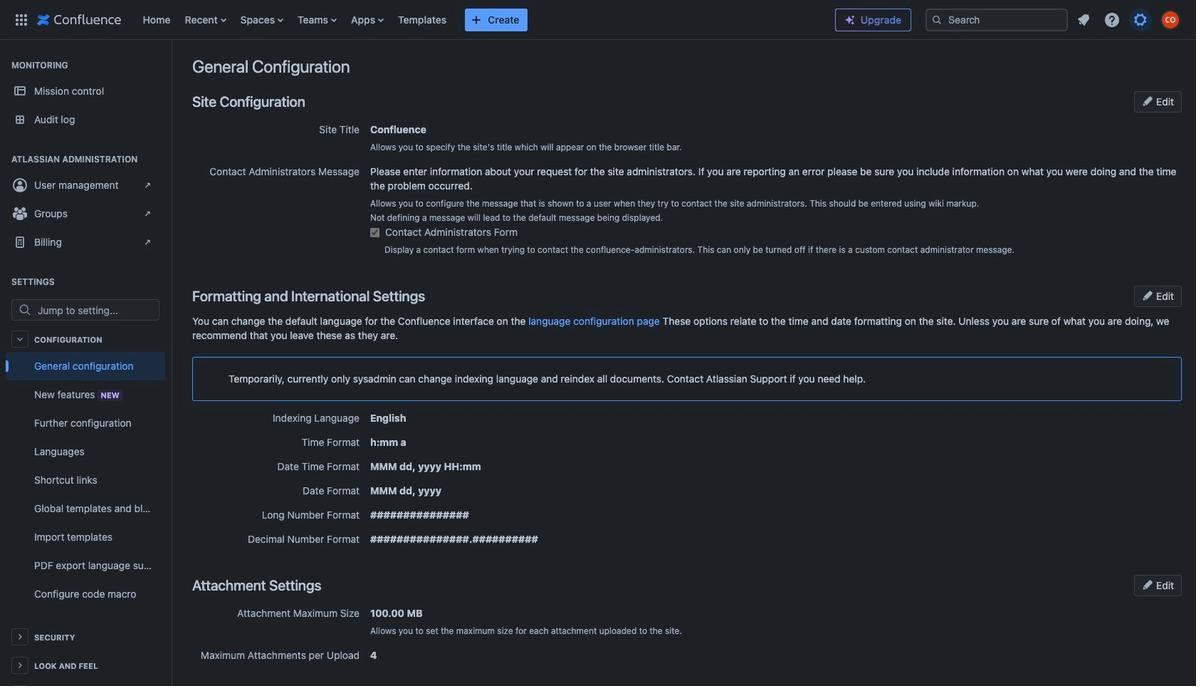 Task type: describe. For each thing, give the bounding box(es) containing it.
list for appswitcher icon
[[136, 0, 824, 40]]

1 small image from the top
[[1143, 95, 1154, 107]]

Settings Search field
[[33, 300, 159, 320]]

2 small image from the top
[[1143, 290, 1154, 301]]

Search field
[[926, 8, 1069, 31]]

collapse sidebar image
[[155, 47, 187, 76]]

notification icon image
[[1076, 11, 1093, 28]]



Task type: vqa. For each thing, say whether or not it's contained in the screenshot.
2nd small image from the top of the page
yes



Task type: locate. For each thing, give the bounding box(es) containing it.
0 horizontal spatial list
[[136, 0, 824, 40]]

global element
[[9, 0, 824, 40]]

list for premium icon
[[1072, 7, 1188, 32]]

region
[[6, 352, 165, 608]]

1 vertical spatial small image
[[1143, 290, 1154, 301]]

list
[[136, 0, 824, 40], [1072, 7, 1188, 32]]

small image
[[1143, 579, 1154, 591]]

appswitcher icon image
[[13, 11, 30, 28]]

None search field
[[926, 8, 1069, 31]]

search image
[[932, 14, 943, 25]]

banner
[[0, 0, 1197, 43]]

small image
[[1143, 95, 1154, 107], [1143, 290, 1154, 301]]

main content
[[171, 40, 1197, 54]]

None checkbox
[[370, 228, 380, 237]]

settings icon image
[[1133, 11, 1150, 28]]

0 vertical spatial small image
[[1143, 95, 1154, 107]]

confluence image
[[37, 11, 121, 28], [37, 11, 121, 28]]

1 horizontal spatial list
[[1072, 7, 1188, 32]]

help icon image
[[1104, 11, 1121, 28]]

premium image
[[845, 14, 856, 26]]



